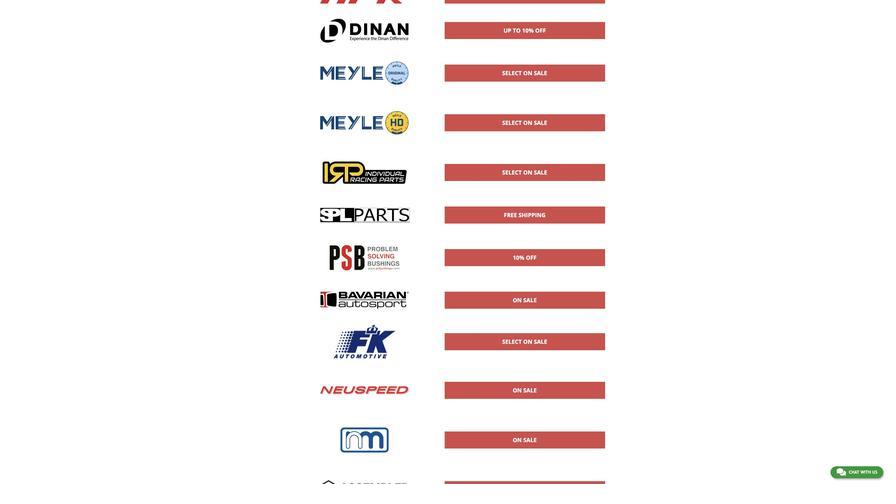 Task type: locate. For each thing, give the bounding box(es) containing it.
1 vertical spatial airlift
[[521, 134, 529, 139]]

1 select from the top
[[502, 69, 522, 77]]

on sale link
[[445, 292, 605, 309], [445, 382, 605, 399], [445, 432, 605, 449]]

on sale
[[513, 297, 537, 304], [513, 387, 537, 395], [513, 436, 537, 444]]

select for third select on sale link from the bottom of the page
[[502, 119, 522, 127]]

2 select on sale from the top
[[502, 119, 548, 127]]

3 select on sale link from the top
[[445, 164, 605, 181]]

4 select on sale from the top
[[502, 338, 548, 346]]

off down parts
[[526, 254, 537, 262]]

on sale for airlift
[[513, 387, 537, 395]]

2 select from the top
[[502, 119, 522, 127]]

free
[[504, 211, 517, 219]]

select
[[502, 69, 522, 77], [502, 119, 522, 127], [502, 169, 522, 177], [502, 338, 522, 346]]

1 select on sale from the top
[[502, 69, 548, 77]]

1 on sale from the top
[[513, 297, 537, 304]]

10%
[[522, 27, 534, 34], [513, 254, 525, 262]]

0 vertical spatial airlift
[[521, 84, 529, 89]]

up
[[504, 27, 512, 34]]

1 vertical spatial on sale link
[[445, 382, 605, 399]]

chat with us link
[[831, 467, 884, 479]]

sale
[[534, 69, 548, 77], [534, 119, 548, 127], [534, 169, 548, 177], [524, 297, 537, 304], [534, 338, 548, 346], [524, 387, 537, 395], [524, 436, 537, 444]]

off right the to at the right of the page
[[536, 27, 546, 34]]

10% off link
[[445, 250, 605, 266]]

parts
[[524, 226, 533, 231]]

select on sale
[[502, 69, 548, 77], [502, 119, 548, 127], [502, 169, 548, 177], [502, 338, 548, 346]]

with
[[861, 470, 871, 475]]

select on sale link
[[445, 65, 605, 81], [445, 115, 605, 131], [445, 164, 605, 181], [445, 334, 605, 350]]

1 vertical spatial on sale
[[513, 387, 537, 395]]

2 vertical spatial on sale link
[[445, 432, 605, 449]]

3 airlift from the top
[[521, 402, 529, 407]]

2 on sale link from the top
[[445, 382, 605, 399]]

2 vertical spatial on sale
[[513, 436, 537, 444]]

4 select on sale link from the top
[[445, 334, 605, 350]]

spl
[[517, 226, 523, 231]]

4 select from the top
[[502, 338, 522, 346]]

0 vertical spatial on sale link
[[445, 292, 605, 309]]

on sale for bav auto
[[513, 297, 537, 304]]

0 vertical spatial on sale
[[513, 297, 537, 304]]

3 on sale link from the top
[[445, 432, 605, 449]]

up to 10% off
[[504, 27, 546, 34]]

2 on sale from the top
[[513, 387, 537, 395]]

3 on sale from the top
[[513, 436, 537, 444]]

select for 4th select on sale link from the bottom of the page
[[502, 69, 522, 77]]

on
[[524, 69, 533, 77], [524, 119, 533, 127], [524, 169, 533, 177], [513, 297, 522, 304], [524, 338, 533, 346], [513, 387, 522, 395], [513, 436, 522, 444]]

1 vertical spatial off
[[526, 254, 537, 262]]

airlift
[[521, 84, 529, 89], [521, 134, 529, 139], [521, 402, 529, 407]]

1 on sale link from the top
[[445, 292, 605, 309]]

10% down spl
[[513, 254, 525, 262]]

10% right the to at the right of the page
[[522, 27, 534, 34]]

1 airlift from the top
[[521, 84, 529, 89]]

3 select on sale from the top
[[502, 169, 548, 177]]

2 airlift from the top
[[521, 134, 529, 139]]

10% off
[[513, 254, 537, 262]]

select for 3rd select on sale link
[[502, 169, 522, 177]]

spl parts
[[517, 226, 533, 231]]

2 vertical spatial airlift
[[521, 402, 529, 407]]

2 select on sale link from the top
[[445, 115, 605, 131]]

chat with us
[[849, 470, 878, 475]]

3 select from the top
[[502, 169, 522, 177]]

off
[[536, 27, 546, 34], [526, 254, 537, 262]]



Task type: vqa. For each thing, say whether or not it's contained in the screenshot.


Task type: describe. For each thing, give the bounding box(es) containing it.
us
[[873, 470, 878, 475]]

shipping
[[519, 211, 546, 219]]

on sale link for airlift
[[445, 382, 605, 399]]

auto
[[524, 311, 534, 316]]

airlift for third select on sale link from the bottom of the page
[[521, 134, 529, 139]]

airlift for airlift's on sale link
[[521, 402, 529, 407]]

up to 10% off link
[[445, 22, 605, 39]]

select on sale for 4th select on sale link from the bottom of the page
[[502, 69, 548, 77]]

to
[[513, 27, 521, 34]]

bav
[[516, 311, 523, 316]]

select on sale for 3rd select on sale link
[[502, 169, 548, 177]]

0 vertical spatial off
[[536, 27, 546, 34]]

1 select on sale link from the top
[[445, 65, 605, 81]]

bav auto
[[516, 311, 534, 316]]

free shipping
[[504, 211, 546, 219]]

chat
[[849, 470, 860, 475]]

select for 4th select on sale link
[[502, 338, 522, 346]]

select on sale for 4th select on sale link
[[502, 338, 548, 346]]

airlift for 4th select on sale link from the bottom of the page
[[521, 84, 529, 89]]

on sale link for bav auto
[[445, 292, 605, 309]]

comments image
[[837, 468, 847, 477]]

1 vertical spatial 10%
[[513, 254, 525, 262]]

select on sale for third select on sale link from the bottom of the page
[[502, 119, 548, 127]]

free shipping link
[[445, 207, 605, 223]]

0 vertical spatial 10%
[[522, 27, 534, 34]]



